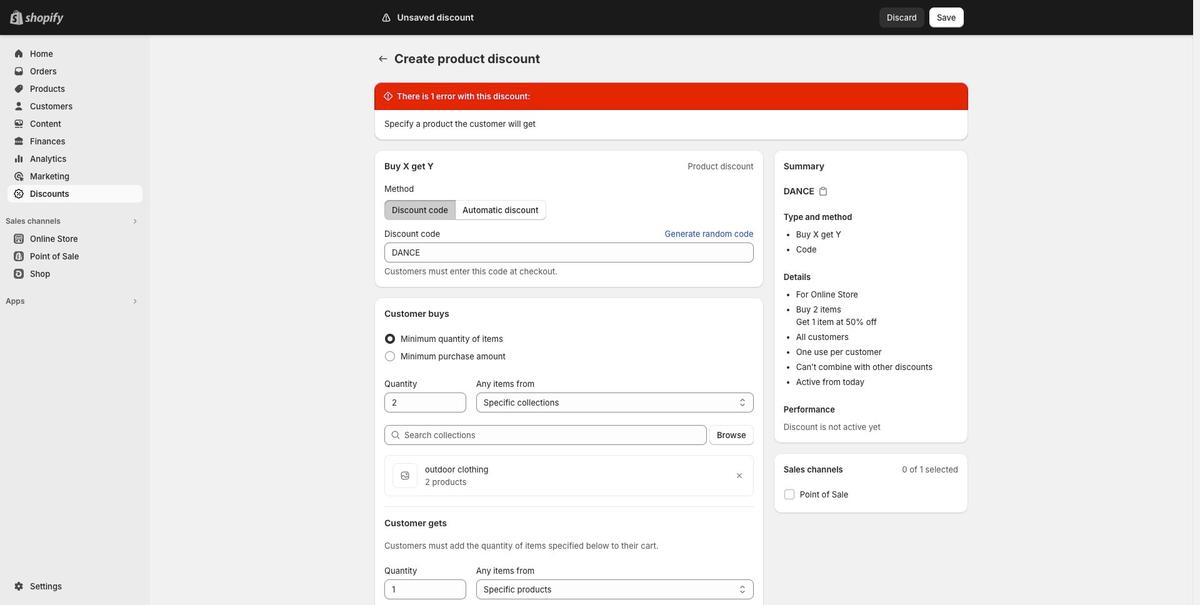 Task type: describe. For each thing, give the bounding box(es) containing it.
shopify image
[[25, 13, 64, 25]]



Task type: locate. For each thing, give the bounding box(es) containing it.
None text field
[[385, 243, 754, 263], [385, 393, 466, 413], [385, 580, 466, 600], [385, 243, 754, 263], [385, 393, 466, 413], [385, 580, 466, 600]]

Search collections text field
[[405, 425, 707, 445]]



Task type: vqa. For each thing, say whether or not it's contained in the screenshot.
PREVIOUS image
no



